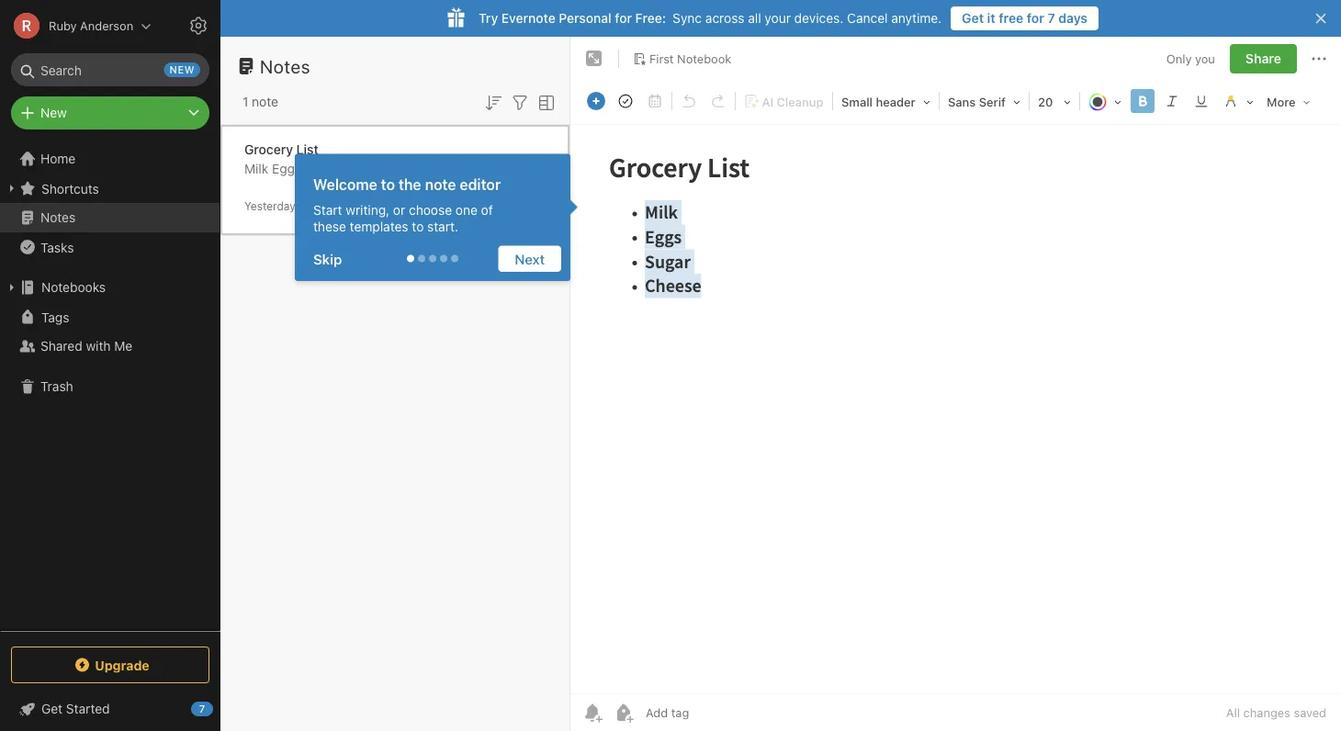 Task type: locate. For each thing, give the bounding box(es) containing it.
0 horizontal spatial note
[[252, 94, 278, 109]]

shared
[[40, 339, 82, 354]]

free:
[[636, 11, 667, 26]]

personal
[[559, 11, 612, 26]]

editor
[[460, 176, 501, 193]]

try evernote personal for free: sync across all your devices. cancel anytime.
[[479, 11, 942, 26]]

sans serif
[[949, 95, 1006, 109]]

to left the
[[381, 176, 395, 193]]

for for free:
[[615, 11, 632, 26]]

Highlight field
[[1217, 88, 1261, 115]]

eggs
[[272, 161, 302, 176]]

grocery list
[[244, 142, 319, 157]]

note right 1 on the top
[[252, 94, 278, 109]]

for left 7
[[1027, 11, 1045, 26]]

to down choose
[[412, 219, 424, 234]]

Insert field
[[583, 88, 610, 114]]

try
[[479, 11, 498, 26]]

anytime.
[[892, 11, 942, 26]]

1
[[243, 94, 248, 109]]

notes inside note list element
[[260, 55, 311, 77]]

tasks
[[40, 240, 74, 255]]

add tag image
[[613, 702, 635, 724]]

home link
[[0, 144, 221, 174]]

more
[[1267, 95, 1297, 109]]

one
[[456, 202, 478, 217]]

grocery
[[244, 142, 293, 157]]

20
[[1039, 95, 1054, 109]]

start.
[[428, 219, 459, 234]]

0 horizontal spatial notes
[[40, 210, 76, 225]]

to
[[381, 176, 395, 193], [412, 219, 424, 234]]

note up choose
[[425, 176, 456, 193]]

home
[[40, 151, 76, 166]]

days
[[1059, 11, 1088, 26]]

only you
[[1167, 52, 1216, 65]]

for
[[615, 11, 632, 26], [1027, 11, 1045, 26]]

choose
[[409, 202, 452, 217]]

sugar
[[305, 161, 340, 176]]

sans
[[949, 95, 976, 109]]

evernote
[[502, 11, 556, 26]]

notes up 1 note at the top of page
[[260, 55, 311, 77]]

1 vertical spatial note
[[425, 176, 456, 193]]

new button
[[11, 97, 210, 130]]

1 for from the left
[[615, 11, 632, 26]]

0 horizontal spatial for
[[615, 11, 632, 26]]

1 note
[[243, 94, 278, 109]]

Font family field
[[942, 88, 1028, 115]]

tags button
[[0, 302, 220, 332]]

all changes saved
[[1227, 706, 1327, 720]]

expand notebooks image
[[5, 280, 19, 295]]

2 for from the left
[[1027, 11, 1045, 26]]

note
[[252, 94, 278, 109], [425, 176, 456, 193]]

devices.
[[795, 11, 844, 26]]

tags
[[41, 310, 69, 325]]

trash
[[40, 379, 73, 394]]

list
[[297, 142, 319, 157]]

0 vertical spatial note
[[252, 94, 278, 109]]

shortcuts button
[[0, 174, 220, 203]]

0 horizontal spatial to
[[381, 176, 395, 193]]

1 horizontal spatial to
[[412, 219, 424, 234]]

7
[[1048, 11, 1056, 26]]

new
[[40, 105, 67, 120]]

tree
[[0, 144, 221, 631]]

1 vertical spatial to
[[412, 219, 424, 234]]

notebook
[[678, 52, 732, 65]]

across
[[706, 11, 745, 26]]

milk eggs sugar cheese
[[244, 161, 388, 176]]

add a reminder image
[[582, 702, 604, 724]]

all
[[748, 11, 762, 26]]

notes
[[260, 55, 311, 77], [40, 210, 76, 225]]

next button
[[498, 246, 562, 272]]

notes link
[[0, 203, 220, 233]]

1 horizontal spatial notes
[[260, 55, 311, 77]]

changes
[[1244, 706, 1291, 720]]

shared with me
[[40, 339, 133, 354]]

click to collapse image
[[214, 698, 227, 720]]

shared with me link
[[0, 332, 220, 361]]

first notebook
[[650, 52, 732, 65]]

notebooks
[[41, 280, 106, 295]]

italic image
[[1160, 88, 1186, 114]]

note inside welcome to the note editor start writing, or choose one of these templates to start.
[[425, 176, 456, 193]]

1 vertical spatial notes
[[40, 210, 76, 225]]

tree containing home
[[0, 144, 221, 631]]

these
[[313, 219, 346, 234]]

for left free: in the left of the page
[[615, 11, 632, 26]]

expand note image
[[584, 48, 606, 70]]

shortcuts
[[41, 181, 99, 196]]

get
[[962, 11, 984, 26]]

upgrade
[[95, 658, 150, 673]]

for for 7
[[1027, 11, 1045, 26]]

notes up tasks
[[40, 210, 76, 225]]

0 vertical spatial to
[[381, 176, 395, 193]]

upgrade button
[[11, 647, 210, 684]]

1 horizontal spatial for
[[1027, 11, 1045, 26]]

1 horizontal spatial note
[[425, 176, 456, 193]]

0 vertical spatial notes
[[260, 55, 311, 77]]

None search field
[[24, 53, 197, 86]]

for inside "button"
[[1027, 11, 1045, 26]]

More field
[[1261, 88, 1318, 115]]



Task type: vqa. For each thing, say whether or not it's contained in the screenshot.
Started
no



Task type: describe. For each thing, give the bounding box(es) containing it.
share
[[1246, 51, 1282, 66]]

next
[[515, 251, 545, 267]]

first notebook button
[[627, 46, 738, 72]]

or
[[393, 202, 406, 217]]

get it free for 7 days
[[962, 11, 1088, 26]]

you
[[1196, 52, 1216, 65]]

settings image
[[187, 15, 210, 37]]

skip button
[[304, 246, 359, 272]]

Heading level field
[[835, 88, 937, 115]]

task image
[[613, 88, 639, 114]]

skip
[[313, 251, 342, 267]]

the
[[399, 176, 422, 193]]

bold image
[[1131, 88, 1156, 114]]

underline image
[[1189, 88, 1215, 114]]

note window element
[[571, 37, 1342, 732]]

start
[[313, 202, 342, 217]]

only
[[1167, 52, 1193, 65]]

milk
[[244, 161, 269, 176]]

Note Editor text field
[[571, 125, 1342, 694]]

notebooks link
[[0, 273, 220, 302]]

Add tag field
[[644, 705, 782, 721]]

cheese
[[343, 161, 388, 176]]

all
[[1227, 706, 1241, 720]]

with
[[86, 339, 111, 354]]

welcome
[[313, 176, 377, 193]]

it
[[988, 11, 996, 26]]

cancel
[[848, 11, 888, 26]]

note list element
[[221, 37, 571, 732]]

trash link
[[0, 372, 220, 402]]

of
[[481, 202, 493, 217]]

saved
[[1295, 706, 1327, 720]]

me
[[114, 339, 133, 354]]

tasks button
[[0, 233, 220, 262]]

sync
[[673, 11, 702, 26]]

header
[[876, 95, 916, 109]]

small header
[[842, 95, 916, 109]]

yesterday
[[244, 200, 296, 213]]

get it free for 7 days button
[[951, 6, 1099, 30]]

Font size field
[[1032, 88, 1078, 115]]

serif
[[980, 95, 1006, 109]]

share button
[[1231, 44, 1298, 74]]

small
[[842, 95, 873, 109]]

welcome to the note editor start writing, or choose one of these templates to start.
[[313, 176, 501, 234]]

free
[[999, 11, 1024, 26]]

notes inside 'link'
[[40, 210, 76, 225]]

your
[[765, 11, 791, 26]]

Font color field
[[1083, 88, 1129, 115]]

templates
[[350, 219, 409, 234]]

first
[[650, 52, 674, 65]]

Search text field
[[24, 53, 197, 86]]

writing,
[[346, 202, 390, 217]]



